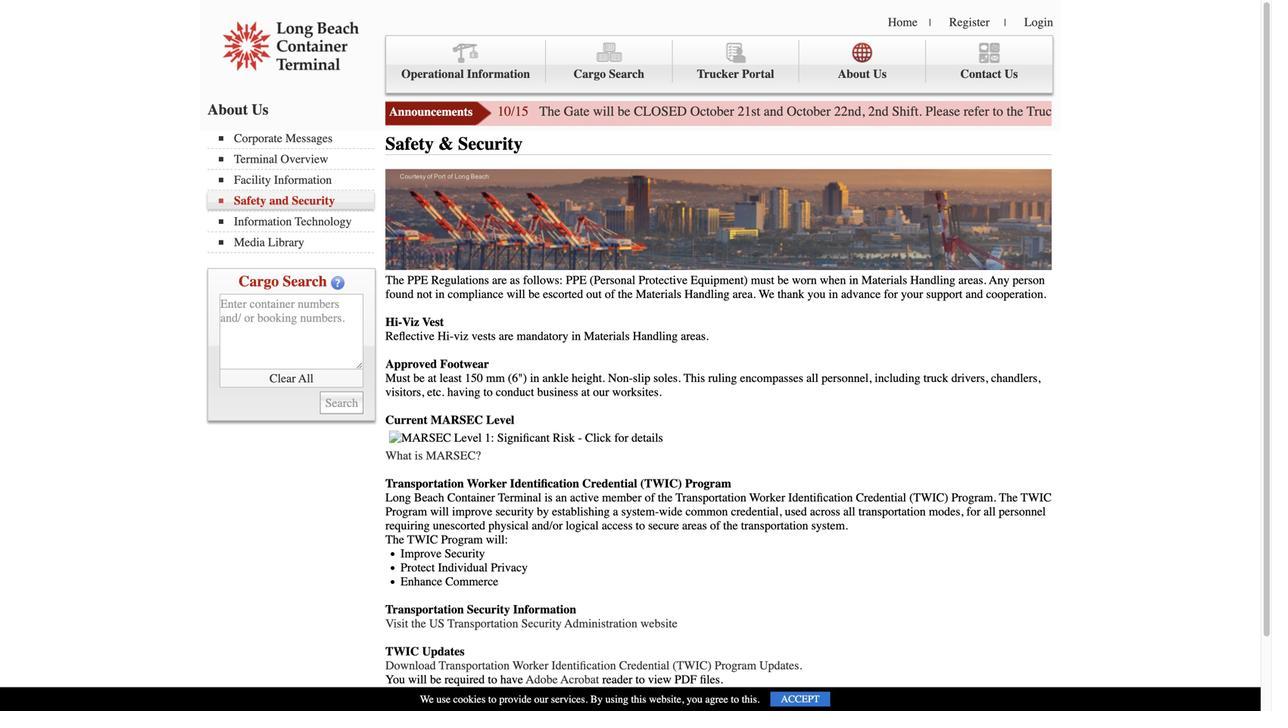 Task type: describe. For each thing, give the bounding box(es) containing it.
cargo search link
[[546, 40, 673, 82]]

improve security protect individual privacy enhance commerce
[[401, 547, 528, 589]]

the inside transportation security information visit the us transportation security administration website
[[411, 617, 426, 631]]

access
[[602, 519, 633, 533]]

us for contact us link at the top right of page
[[1005, 67, 1018, 81]]

truck
[[1027, 104, 1059, 119]]

credential inside 'twic updates download transportation worker identification credential (twic) program updates. you will be required to have adobe acrobat reader to view pdf files.​'
[[619, 659, 670, 673]]

1 vertical spatial about
[[207, 101, 248, 119]]

found
[[385, 287, 414, 301]]

view
[[648, 673, 672, 687]]

10/15
[[498, 104, 529, 119]]

slip
[[633, 372, 651, 386]]

protect
[[401, 561, 435, 575]]

the left truck
[[1007, 104, 1023, 119]]

level
[[486, 414, 514, 428]]

in left 'advance'
[[829, 287, 838, 301]]

operational information
[[401, 67, 530, 81]]

0 vertical spatial twic
[[1021, 491, 1052, 505]]

not
[[417, 287, 432, 301]]

we use cookies to provide our services. by using this website, you agree to this.
[[420, 694, 760, 706]]

home
[[888, 15, 918, 29]]

information down overview
[[274, 173, 332, 187]]

information up media
[[234, 215, 292, 229]]

you inside ​​​​​the ppe regulations are as follows: ppe (personal protective equipment) must be worn when in materials handling areas. any person found not in compliance will be escorted out of the materials handling area. we thank you in advance for your support and cooperation.
[[808, 287, 826, 301]]

information technology link
[[219, 215, 374, 229]]

menu bar containing corporate messages
[[207, 130, 382, 253]]

1 horizontal spatial at
[[581, 386, 590, 400]]

terminal inside corporate messages terminal overview facility information safety and security information technology media library
[[234, 152, 278, 166]]

security inside improve security protect individual privacy enhance commerce
[[445, 547, 485, 561]]

identification up by
[[510, 477, 579, 491]]

having
[[447, 386, 480, 400]]

2 horizontal spatial materials
[[862, 273, 907, 287]]

you
[[385, 673, 405, 687]]

please
[[925, 104, 960, 119]]

transportation down enhance
[[385, 603, 464, 617]]

are inside ​​​​​the ppe regulations are as follows: ppe (personal protective equipment) must be worn when in materials handling areas. any person found not in compliance will be escorted out of the materials handling area. we thank you in advance for your support and cooperation.
[[492, 273, 507, 287]]

system.
[[811, 519, 848, 533]]

cooperation.
[[986, 287, 1046, 301]]

viz
[[454, 330, 469, 344]]

security inside corporate messages terminal overview facility information safety and security information technology media library
[[292, 194, 335, 208]]

ruling
[[708, 372, 737, 386]]

this
[[631, 694, 646, 706]]

follows:
[[523, 273, 563, 287]]

personnel
[[999, 505, 1046, 519]]

1 horizontal spatial handling
[[685, 287, 730, 301]]

business
[[537, 386, 578, 400]]

privacy
[[491, 561, 528, 575]]

0 horizontal spatial transportation
[[741, 519, 808, 533]]

(twic) up wide
[[640, 477, 682, 491]]

visitors,
[[385, 386, 424, 400]]

non-
[[608, 372, 633, 386]]

security up "adobe"
[[521, 617, 562, 631]]

1 horizontal spatial all
[[843, 505, 856, 519]]

contact
[[960, 67, 1002, 81]]

Enter container numbers and/ or booking numbers.  text field
[[220, 294, 363, 370]]

0 horizontal spatial worker
[[467, 477, 507, 491]]

we inside ​​​​​the ppe regulations are as follows: ppe (personal protective equipment) must be worn when in materials handling areas. any person found not in compliance will be escorted out of the materials handling area. we thank you in advance for your support and cooperation.
[[759, 287, 775, 301]]

2 ppe from the left
[[566, 273, 587, 287]]

active
[[570, 491, 599, 505]]

conduct
[[496, 386, 534, 400]]

encompasses
[[740, 372, 803, 386]]

2 horizontal spatial the
[[999, 491, 1018, 505]]

shift.
[[892, 104, 922, 119]]

transportation down what is marsec? link
[[385, 477, 464, 491]]

improve
[[401, 547, 442, 561]]

clear all button
[[220, 370, 363, 388]]

individual
[[438, 561, 488, 575]]

program up "improve"
[[385, 505, 427, 519]]

viz
[[402, 315, 419, 330]]

1 horizontal spatial hi-
[[438, 330, 454, 344]]

including
[[875, 372, 921, 386]]

home link
[[888, 15, 918, 29]]

used
[[785, 505, 807, 519]]

security down 10/15
[[458, 134, 523, 154]]

0 vertical spatial and
[[764, 104, 783, 119]]

areas. inside the hi-viz vest reflective hi-viz vests are mandatory in materials handling areas.
[[681, 330, 709, 344]]

menu bar containing operational information
[[385, 35, 1053, 94]]

etc.
[[427, 386, 444, 400]]

technology
[[295, 215, 352, 229]]

1 october from the left
[[690, 104, 734, 119]]

1 vertical spatial twic
[[407, 533, 438, 547]]

1 ppe from the left
[[407, 273, 428, 287]]

credential up a
[[582, 477, 637, 491]]

ankle
[[542, 372, 569, 386]]

will down the cargo search link
[[593, 104, 614, 119]]

any
[[989, 273, 1010, 287]]

worker inside 'twic updates download transportation worker identification credential (twic) program updates. you will be required to have adobe acrobat reader to view pdf files.​'
[[513, 659, 548, 673]]

establishing
[[552, 505, 610, 519]]

visit
[[385, 617, 408, 631]]

download transportation worker identification credential (twic) program updates. link
[[385, 659, 802, 673]]

media library link
[[219, 236, 374, 250]]

for inside "transportation worker identification credential (twic) program long beach container terminal is an active member of the transportation worker identification credential (twic) program. the twic program will improve security by establishing a system-wide common credential, used across all transportation modes, for all personnel requiring unescorted physical and/or logical access to secure areas of the transportation system. the twic program will:"
[[967, 505, 981, 519]]

hours
[[1091, 104, 1125, 119]]

credential,
[[731, 505, 782, 519]]

in right when
[[849, 273, 859, 287]]

secure
[[648, 519, 679, 533]]

to left have at the left of page
[[488, 673, 497, 687]]

approved
[[385, 358, 437, 372]]

advance
[[841, 287, 881, 301]]

requiring
[[385, 519, 430, 533]]

2 gate from the left
[[1062, 104, 1088, 119]]

2 horizontal spatial all
[[984, 505, 996, 519]]

2 | from the left
[[1004, 17, 1006, 29]]

facility
[[234, 173, 271, 187]]

use
[[436, 694, 451, 706]]

enhance
[[401, 575, 442, 589]]

when
[[820, 273, 846, 287]]

2 vertical spatial the
[[385, 533, 404, 547]]

operational
[[401, 67, 464, 81]]

be inside approved footwear must be at least 150 mm (6") in ankle height. non-slip soles. this ruling encompasses all personnel, including truck drivers, chandlers, visitors, etc. having to conduct business at our worksites.
[[413, 372, 425, 386]]

login
[[1024, 15, 1053, 29]]

areas. inside ​​​​​the ppe regulations are as follows: ppe (personal protective equipment) must be worn when in materials handling areas. any person found not in compliance will be escorted out of the materials handling area. we thank you in advance for your support and cooperation.
[[959, 273, 986, 287]]

trucker portal link
[[673, 40, 799, 82]]

(twic) left program.
[[909, 491, 948, 505]]

contact us
[[960, 67, 1018, 81]]

facility information link
[[219, 173, 374, 187]]

by
[[590, 694, 603, 706]]

security
[[495, 505, 534, 519]]

vests
[[472, 330, 496, 344]]

​​​​​the ppe regulations are as follows: ppe (personal protective equipment) must be worn when in materials handling areas. any person found not in compliance will be escorted out of the materials handling area. we thank you in advance for your support and cooperation.
[[385, 273, 1046, 301]]

across
[[810, 505, 840, 519]]

login link
[[1024, 15, 1053, 29]]

to right "cookies"
[[488, 694, 497, 706]]

twic updates download transportation worker identification credential (twic) program updates. you will be required to have adobe acrobat reader to view pdf files.​
[[385, 645, 802, 687]]

current marsec level
[[385, 414, 514, 428]]

trucker
[[697, 67, 739, 81]]

website,
[[649, 694, 684, 706]]

will inside ​​​​​the ppe regulations are as follows: ppe (personal protective equipment) must be worn when in materials handling areas. any person found not in compliance will be escorted out of the materials handling area. we thank you in advance for your support and cooperation.
[[507, 287, 525, 301]]

0 horizontal spatial you
[[687, 694, 703, 706]]

accept button
[[770, 693, 830, 707]]

cargo inside menu bar
[[574, 67, 606, 81]]

search inside menu bar
[[609, 67, 644, 81]]

personnel,
[[822, 372, 872, 386]]

the right areas
[[723, 519, 738, 533]]

of inside ​​​​​the ppe regulations are as follows: ppe (personal protective equipment) must be worn when in materials handling areas. any person found not in compliance will be escorted out of the materials handling area. we thank you in advance for your support and cooperation.
[[605, 287, 615, 301]]

information up 10/15
[[467, 67, 530, 81]]

program inside 'twic updates download transportation worker identification credential (twic) program updates. you will be required to have adobe acrobat reader to view pdf files.​'
[[715, 659, 756, 673]]

program up common
[[685, 477, 731, 491]]

identification up system.
[[788, 491, 853, 505]]

contact us link
[[926, 40, 1053, 82]]

will inside 'twic updates download transportation worker identification credential (twic) program updates. you will be required to have adobe acrobat reader to view pdf files.​'
[[408, 673, 427, 687]]

materials inside the hi-viz vest reflective hi-viz vests are mandatory in materials handling areas.
[[584, 330, 630, 344]]



Task type: locate. For each thing, give the bounding box(es) containing it.
will inside "transportation worker identification credential (twic) program long beach container terminal is an active member of the transportation worker identification credential (twic) program. the twic program will improve security by establishing a system-wide common credential, used across all transportation modes, for all personnel requiring unescorted physical and/or logical access to secure areas of the transportation system. the twic program will:"
[[430, 505, 449, 519]]

to right refer
[[993, 104, 1003, 119]]

all left 'personnel'
[[984, 505, 996, 519]]

the right out
[[618, 287, 633, 301]]

to left this.
[[731, 694, 739, 706]]

(twic) right view
[[673, 659, 712, 673]]

1 horizontal spatial materials
[[636, 287, 682, 301]]

us up corporate
[[252, 101, 269, 119]]

handling left any
[[910, 273, 955, 287]]

0 vertical spatial search
[[609, 67, 644, 81]]

reflective
[[385, 330, 435, 344]]

1 vertical spatial areas.
[[681, 330, 709, 344]]

ppe right ​​​​​the
[[407, 273, 428, 287]]

0 horizontal spatial we
[[420, 694, 434, 706]]

handling up soles.
[[633, 330, 678, 344]]

in right the (6") at the left of the page
[[530, 372, 539, 386]]

hi-
[[385, 315, 402, 330], [438, 330, 454, 344]]

about inside menu bar
[[838, 67, 870, 81]]

updates
[[422, 645, 465, 659]]

0 horizontal spatial cargo
[[239, 273, 279, 290]]

refer
[[964, 104, 989, 119]]

|
[[929, 17, 931, 29], [1004, 17, 1006, 29]]

areas. left any
[[959, 273, 986, 287]]

1 horizontal spatial about us
[[838, 67, 887, 81]]

1 horizontal spatial search
[[609, 67, 644, 81]]

in inside the hi-viz vest reflective hi-viz vests are mandatory in materials handling areas.
[[572, 330, 581, 344]]

modes,
[[929, 505, 964, 519]]

messages
[[285, 131, 333, 145]]

2nd
[[868, 104, 889, 119]]

| right home in the right top of the page
[[929, 17, 931, 29]]

None submit
[[320, 392, 363, 415]]

trucker portal
[[697, 67, 774, 81]]

2 horizontal spatial of
[[710, 519, 720, 533]]

2 vertical spatial twic
[[385, 645, 419, 659]]

22nd,
[[834, 104, 865, 119]]

to left view
[[636, 673, 645, 687]]

1 vertical spatial safety
[[234, 194, 266, 208]]

2 vertical spatial of
[[710, 519, 720, 533]]

0 horizontal spatial safety
[[234, 194, 266, 208]]

1 vertical spatial you
[[687, 694, 703, 706]]

identification inside 'twic updates download transportation worker identification credential (twic) program updates. you will be required to have adobe acrobat reader to view pdf files.​'
[[552, 659, 616, 673]]

october left 21st
[[690, 104, 734, 119]]

0 vertical spatial our
[[593, 386, 609, 400]]

security up technology
[[292, 194, 335, 208]]

1 vertical spatial and
[[269, 194, 289, 208]]

is
[[415, 449, 423, 463], [545, 491, 553, 505]]

1 vertical spatial cargo search
[[239, 273, 327, 290]]

terminal inside "transportation worker identification credential (twic) program long beach container terminal is an active member of the transportation worker identification credential (twic) program. the twic program will improve security by establishing a system-wide common credential, used across all transportation modes, for all personnel requiring unescorted physical and/or logical access to secure areas of the transportation system. the twic program will:"
[[498, 491, 542, 505]]

page
[[1154, 104, 1180, 119]]

all inside approved footwear must be at least 150 mm (6") in ankle height. non-slip soles. this ruling encompasses all personnel, including truck drivers, chandlers, visitors, etc. having to conduct business at our worksites.
[[806, 372, 819, 386]]

areas.
[[959, 273, 986, 287], [681, 330, 709, 344]]

0 horizontal spatial at
[[428, 372, 437, 386]]

0 horizontal spatial october
[[690, 104, 734, 119]]

​​​​​the
[[385, 273, 404, 287]]

we left use
[[420, 694, 434, 706]]

0 horizontal spatial ppe
[[407, 273, 428, 287]]

you down pdf
[[687, 694, 703, 706]]

0 horizontal spatial gate
[[564, 104, 590, 119]]

cookies
[[453, 694, 486, 706]]

credential right across in the right bottom of the page
[[856, 491, 906, 505]]

1 horizontal spatial our
[[593, 386, 609, 400]]

long
[[385, 491, 411, 505]]

services.
[[551, 694, 588, 706]]

1 vertical spatial our
[[534, 694, 548, 706]]

1 horizontal spatial cargo search
[[574, 67, 644, 81]]

and left any
[[966, 287, 983, 301]]

to inside approved footwear must be at least 150 mm (6") in ankle height. non-slip soles. this ruling encompasses all personnel, including truck drivers, chandlers, visitors, etc. having to conduct business at our worksites.
[[483, 386, 493, 400]]

d
[[1269, 104, 1272, 119]]

0 vertical spatial menu bar
[[385, 35, 1053, 94]]

2 vertical spatial and
[[966, 287, 983, 301]]

terminal
[[234, 152, 278, 166], [498, 491, 542, 505]]

1 horizontal spatial menu bar
[[385, 35, 1053, 94]]

to inside "transportation worker identification credential (twic) program long beach container terminal is an active member of the transportation worker identification credential (twic) program. the twic program will improve security by establishing a system-wide common credential, used across all transportation modes, for all personnel requiring unescorted physical and/or logical access to secure areas of the transportation system. the twic program will:"
[[636, 519, 645, 533]]

1 horizontal spatial us
[[873, 67, 887, 81]]

0 vertical spatial you
[[808, 287, 826, 301]]

0 horizontal spatial is
[[415, 449, 423, 463]]

are inside the hi-viz vest reflective hi-viz vests are mandatory in materials handling areas.
[[499, 330, 514, 344]]

1 vertical spatial the
[[999, 491, 1018, 505]]

cargo search down "library"
[[239, 273, 327, 290]]

0 vertical spatial cargo
[[574, 67, 606, 81]]

transportation security information visit the us transportation security administration website
[[385, 603, 678, 631]]

program up individual
[[441, 533, 483, 547]]

for left "your"
[[884, 287, 898, 301]]

1 horizontal spatial of
[[645, 491, 655, 505]]

1 horizontal spatial about
[[838, 67, 870, 81]]

twic down visit
[[385, 645, 419, 659]]

information down privacy at the left
[[513, 603, 576, 617]]

1 horizontal spatial areas.
[[959, 273, 986, 287]]

corporate messages link
[[219, 131, 374, 145]]

1 vertical spatial we
[[420, 694, 434, 706]]

2 horizontal spatial us
[[1005, 67, 1018, 81]]

10/15 the gate will be closed october 21st and october 22nd, 2nd shift. please refer to the truck gate hours web page for further gate d
[[498, 104, 1272, 119]]

0 horizontal spatial search
[[283, 273, 327, 290]]

1 horizontal spatial transportation
[[859, 505, 926, 519]]

security
[[458, 134, 523, 154], [292, 194, 335, 208], [445, 547, 485, 561], [467, 603, 510, 617], [521, 617, 562, 631]]

at right business
[[581, 386, 590, 400]]

commerce
[[445, 575, 498, 589]]

updates.
[[759, 659, 802, 673]]

clear all
[[270, 372, 314, 386]]

pdf
[[675, 673, 697, 687]]

for inside ​​​​​the ppe regulations are as follows: ppe (personal protective equipment) must be worn when in materials handling areas. any person found not in compliance will be escorted out of the materials handling area. we thank you in advance for your support and cooperation.
[[884, 287, 898, 301]]

150
[[465, 372, 483, 386]]

ppe
[[407, 273, 428, 287], [566, 273, 587, 287]]

gate
[[564, 104, 590, 119], [1062, 104, 1088, 119]]

at left least
[[428, 372, 437, 386]]

gate down the cargo search link
[[564, 104, 590, 119]]

transportation left across in the right bottom of the page
[[741, 519, 808, 533]]

about up corporate
[[207, 101, 248, 119]]

will:
[[486, 533, 508, 547]]

in right mandatory on the left
[[572, 330, 581, 344]]

2 horizontal spatial worker
[[749, 491, 785, 505]]

0 horizontal spatial hi-
[[385, 315, 402, 330]]

will right 'compliance'
[[507, 287, 525, 301]]

transportation up areas
[[676, 491, 746, 505]]

security down unescorted at bottom
[[445, 547, 485, 561]]

search up closed
[[609, 67, 644, 81]]

us for about us link
[[873, 67, 887, 81]]

safety inside corporate messages terminal overview facility information safety and security information technology media library
[[234, 194, 266, 208]]

1 vertical spatial about us
[[207, 101, 269, 119]]

0 horizontal spatial handling
[[633, 330, 678, 344]]

1 horizontal spatial october
[[787, 104, 831, 119]]

1 vertical spatial cargo
[[239, 273, 279, 290]]

about us up corporate
[[207, 101, 269, 119]]

a
[[613, 505, 618, 519]]

0 vertical spatial are
[[492, 273, 507, 287]]

handling inside the hi-viz vest reflective hi-viz vests are mandatory in materials handling areas.
[[633, 330, 678, 344]]

an
[[556, 491, 567, 505]]

in inside approved footwear must be at least 150 mm (6") in ankle height. non-slip soles. this ruling encompasses all personnel, including truck drivers, chandlers, visitors, etc. having to conduct business at our worksites.
[[530, 372, 539, 386]]

0 horizontal spatial areas.
[[681, 330, 709, 344]]

(twic)
[[640, 477, 682, 491], [909, 491, 948, 505], [673, 659, 712, 673]]

information inside transportation security information visit the us transportation security administration website
[[513, 603, 576, 617]]

is right what
[[415, 449, 423, 463]]

the
[[539, 104, 561, 119], [999, 491, 1018, 505], [385, 533, 404, 547]]

1 | from the left
[[929, 17, 931, 29]]

1 horizontal spatial safety
[[385, 134, 434, 154]]

1 vertical spatial menu bar
[[207, 130, 382, 253]]

1 horizontal spatial terminal
[[498, 491, 542, 505]]

0 horizontal spatial |
[[929, 17, 931, 29]]

overview
[[281, 152, 328, 166]]

2 october from the left
[[787, 104, 831, 119]]

compliance
[[448, 287, 504, 301]]

worker
[[467, 477, 507, 491], [749, 491, 785, 505], [513, 659, 548, 673]]

program.
[[951, 491, 996, 505]]

library
[[268, 236, 304, 250]]

adobe
[[526, 673, 558, 687]]

container
[[447, 491, 495, 505]]

information
[[467, 67, 530, 81], [274, 173, 332, 187], [234, 215, 292, 229], [513, 603, 576, 617]]

for
[[1183, 104, 1199, 119], [884, 287, 898, 301], [967, 505, 981, 519]]

by
[[537, 505, 549, 519]]

0 vertical spatial safety
[[385, 134, 434, 154]]

have
[[500, 673, 523, 687]]

1 horizontal spatial for
[[967, 505, 981, 519]]

0 vertical spatial about
[[838, 67, 870, 81]]

0 horizontal spatial terminal
[[234, 152, 278, 166]]

1 vertical spatial terminal
[[498, 491, 542, 505]]

about us inside menu bar
[[838, 67, 887, 81]]

transportation left modes,
[[859, 505, 926, 519]]

0 horizontal spatial materials
[[584, 330, 630, 344]]

announcements
[[389, 105, 473, 119]]

search down media library link
[[283, 273, 327, 290]]

and right 21st
[[764, 104, 783, 119]]

0 vertical spatial about us
[[838, 67, 887, 81]]

1 horizontal spatial gate
[[1062, 104, 1088, 119]]

1 horizontal spatial |
[[1004, 17, 1006, 29]]

1 horizontal spatial the
[[539, 104, 561, 119]]

to right 150
[[483, 386, 493, 400]]

worn
[[792, 273, 817, 287]]

closed
[[634, 104, 687, 119]]

0 horizontal spatial our
[[534, 694, 548, 706]]

about up '22nd,'
[[838, 67, 870, 81]]

1 vertical spatial is
[[545, 491, 553, 505]]

gate right truck
[[1062, 104, 1088, 119]]

we right area.
[[759, 287, 775, 301]]

agree
[[705, 694, 728, 706]]

transportation up "cookies"
[[439, 659, 510, 673]]

reader
[[602, 673, 633, 687]]

is inside "transportation worker identification credential (twic) program long beach container terminal is an active member of the transportation worker identification credential (twic) program. the twic program will improve security by establishing a system-wide common credential, used across all transportation modes, for all personnel requiring unescorted physical and/or logical access to secure areas of the transportation system. the twic program will:"
[[545, 491, 553, 505]]

1 vertical spatial search
[[283, 273, 327, 290]]

1 horizontal spatial cargo
[[574, 67, 606, 81]]

21st
[[738, 104, 760, 119]]

0 vertical spatial cargo search
[[574, 67, 644, 81]]

operational information link
[[386, 40, 546, 82]]

the up protect on the bottom
[[385, 533, 404, 547]]

will right the you
[[408, 673, 427, 687]]

marsec level 1: significant risk - click for details image
[[389, 431, 663, 445]]

about us up '22nd,'
[[838, 67, 887, 81]]

security down commerce
[[467, 603, 510, 617]]

transportation inside 'twic updates download transportation worker identification credential (twic) program updates. you will be required to have adobe acrobat reader to view pdf files.​'
[[439, 659, 510, 673]]

the up secure
[[658, 491, 673, 505]]

unescorted
[[433, 519, 485, 533]]

marsec?
[[426, 449, 481, 463]]

0 vertical spatial we
[[759, 287, 775, 301]]

for right modes,
[[967, 505, 981, 519]]

further
[[1203, 104, 1240, 119]]

is left the "an"
[[545, 491, 553, 505]]

you right thank
[[808, 287, 826, 301]]

0 vertical spatial the
[[539, 104, 561, 119]]

0 horizontal spatial for
[[884, 287, 898, 301]]

the left the us on the bottom
[[411, 617, 426, 631]]

we
[[759, 287, 775, 301], [420, 694, 434, 706]]

and up information technology link
[[269, 194, 289, 208]]

mm
[[486, 372, 505, 386]]

| left login link
[[1004, 17, 1006, 29]]

what is marsec? link
[[385, 449, 481, 463]]

2 horizontal spatial for
[[1183, 104, 1199, 119]]

ppe right follows:
[[566, 273, 587, 287]]

materials right when
[[862, 273, 907, 287]]

worker left across in the right bottom of the page
[[749, 491, 785, 505]]

2 vertical spatial for
[[967, 505, 981, 519]]

twic right program.
[[1021, 491, 1052, 505]]

in right not
[[435, 287, 445, 301]]

materials down out
[[584, 330, 630, 344]]

mandatory
[[517, 330, 568, 344]]

to left secure
[[636, 519, 645, 533]]

0 horizontal spatial and
[[269, 194, 289, 208]]

be inside 'twic updates download transportation worker identification credential (twic) program updates. you will be required to have adobe acrobat reader to view pdf files.​'
[[430, 673, 441, 687]]

and inside corporate messages terminal overview facility information safety and security information technology media library
[[269, 194, 289, 208]]

0 horizontal spatial all
[[806, 372, 819, 386]]

2 horizontal spatial and
[[966, 287, 983, 301]]

are
[[492, 273, 507, 287], [499, 330, 514, 344]]

1 horizontal spatial we
[[759, 287, 775, 301]]

the right program.
[[999, 491, 1018, 505]]

marsec
[[431, 414, 483, 428]]

safety & security
[[385, 134, 523, 154]]

&
[[438, 134, 454, 154]]

terminal down corporate
[[234, 152, 278, 166]]

0 vertical spatial is
[[415, 449, 423, 463]]

vest
[[422, 315, 444, 330]]

0 horizontal spatial of
[[605, 287, 615, 301]]

0 horizontal spatial the
[[385, 533, 404, 547]]

1 vertical spatial are
[[499, 330, 514, 344]]

and
[[764, 104, 783, 119], [269, 194, 289, 208], [966, 287, 983, 301]]

0 horizontal spatial us
[[252, 101, 269, 119]]

(twic) inside 'twic updates download transportation worker identification credential (twic) program updates. you will be required to have adobe acrobat reader to view pdf files.​'
[[673, 659, 712, 673]]

of left wide
[[645, 491, 655, 505]]

hi- up footwear
[[438, 330, 454, 344]]

you
[[808, 287, 826, 301], [687, 694, 703, 706]]

(personal
[[590, 273, 635, 287]]

all right across in the right bottom of the page
[[843, 505, 856, 519]]

the inside ​​​​​the ppe regulations are as follows: ppe (personal protective equipment) must be worn when in materials handling areas. any person found not in compliance will be escorted out of the materials handling area. we thank you in advance for your support and cooperation.
[[618, 287, 633, 301]]

transportation down commerce
[[448, 617, 518, 631]]

1 gate from the left
[[564, 104, 590, 119]]

of right areas
[[710, 519, 720, 533]]

all left personnel, on the right
[[806, 372, 819, 386]]

safety down facility on the left
[[234, 194, 266, 208]]

1 horizontal spatial and
[[764, 104, 783, 119]]

accept
[[781, 694, 820, 706]]

worker up improve
[[467, 477, 507, 491]]

thank
[[778, 287, 804, 301]]

gate
[[1243, 104, 1266, 119]]

materials right (personal in the left top of the page
[[636, 287, 682, 301]]

1 vertical spatial of
[[645, 491, 655, 505]]

cargo search
[[574, 67, 644, 81], [239, 273, 327, 290]]

twic inside 'twic updates download transportation worker identification credential (twic) program updates. you will be required to have adobe acrobat reader to view pdf files.​'
[[385, 645, 419, 659]]

0 vertical spatial for
[[1183, 104, 1199, 119]]

credential up this
[[619, 659, 670, 673]]

are left as
[[492, 273, 507, 287]]

menu bar
[[385, 35, 1053, 94], [207, 130, 382, 253]]

handling left area.
[[685, 287, 730, 301]]

area.
[[733, 287, 756, 301]]

about us link
[[799, 40, 926, 82]]

0 horizontal spatial about us
[[207, 101, 269, 119]]

1 vertical spatial for
[[884, 287, 898, 301]]

0 vertical spatial terminal
[[234, 152, 278, 166]]

us right contact
[[1005, 67, 1018, 81]]

person
[[1013, 273, 1045, 287]]

2 horizontal spatial handling
[[910, 273, 955, 287]]

our inside approved footwear must be at least 150 mm (6") in ankle height. non-slip soles. this ruling encompasses all personnel, including truck drivers, chandlers, visitors, etc. having to conduct business at our worksites.
[[593, 386, 609, 400]]

0 horizontal spatial menu bar
[[207, 130, 382, 253]]

the right 10/15
[[539, 104, 561, 119]]

our left "worksites."
[[593, 386, 609, 400]]

corporate
[[234, 131, 282, 145]]

1 horizontal spatial worker
[[513, 659, 548, 673]]

current
[[385, 414, 428, 428]]

0 vertical spatial areas.
[[959, 273, 986, 287]]

identification up we use cookies to provide our services. by using this website, you agree to this.
[[552, 659, 616, 673]]

hi- down found
[[385, 315, 402, 330]]

cargo search inside menu bar
[[574, 67, 644, 81]]

us up 2nd
[[873, 67, 887, 81]]

and inside ​​​​​the ppe regulations are as follows: ppe (personal protective equipment) must be worn when in materials handling areas. any person found not in compliance will be escorted out of the materials handling area. we thank you in advance for your support and cooperation.
[[966, 287, 983, 301]]

0 horizontal spatial cargo search
[[239, 273, 327, 290]]



Task type: vqa. For each thing, say whether or not it's contained in the screenshot.
the bottommost of
yes



